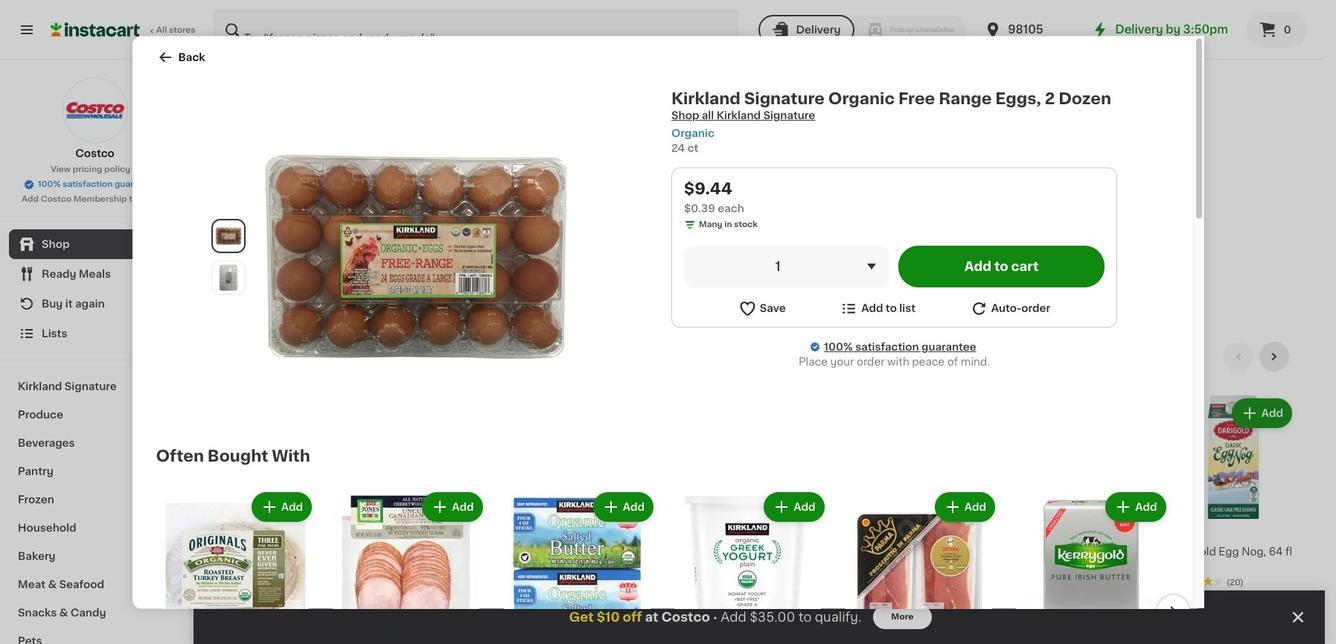 Task type: vqa. For each thing, say whether or not it's contained in the screenshot.
99
no



Task type: locate. For each thing, give the bounding box(es) containing it.
1 horizontal spatial 8
[[648, 590, 654, 599]]

$ left 92
[[497, 229, 503, 237]]

2 horizontal spatial fat
[[1036, 576, 1053, 587]]

oz up $35.00
[[793, 590, 803, 599]]

$ up chocolate
[[633, 527, 638, 535]]

oz, inside kirkland signature organic 2% reduced fat milk, chocolate, 8.25 fl oz, 24 ct
[[1072, 591, 1087, 602]]

kirkland down "13 67"
[[494, 546, 536, 557]]

each
[[718, 203, 744, 213]]

half inside kirkland signature a2 organic whole milk, half gallon, 4 ct 4 x 0.5 gal
[[901, 576, 922, 587]]

2 horizontal spatial 14
[[774, 526, 792, 542]]

x down 22
[[1049, 590, 1054, 599]]

1 vertical spatial range
[[693, 249, 727, 259]]

82
[[378, 527, 389, 535]]

1 vertical spatial egg
[[1219, 546, 1239, 557]]

1 vertical spatial view
[[1124, 351, 1150, 362]]

order down cart
[[1022, 303, 1051, 313]]

1 vertical spatial &
[[59, 608, 68, 618]]

many in stock inside many in stock button
[[637, 0, 695, 8]]

0 horizontal spatial delivery
[[796, 25, 841, 35]]

free inside 'kirkland signature organic free range eggs, 2 dozen 24 ct many in stock'
[[268, 264, 291, 274]]

$ inside $ 22 38
[[1039, 527, 1045, 535]]

guarantee
[[115, 180, 158, 188], [922, 341, 977, 351]]

free for kirkland signature organic free range eggs, 2 dozen shop all kirkland signature organic 24 ct
[[899, 90, 935, 106]]

kirkland up kirkland
[[672, 90, 741, 106]]

egg
[[800, 264, 820, 274], [1219, 546, 1239, 557]]

1 horizontal spatial costco
[[75, 148, 115, 159]]

0 vertical spatial 100% satisfaction guarantee
[[38, 180, 158, 188]]

2 horizontal spatial costco
[[661, 611, 710, 623]]

$9.44 $0.39 each
[[684, 180, 744, 213]]

1 horizontal spatial shop
[[672, 109, 699, 120]]

&
[[48, 579, 57, 590], [59, 608, 68, 618]]

1 horizontal spatial dozen
[[504, 278, 538, 289]]

$ 7 82
[[362, 526, 389, 542]]

cage inside kirkland signature liquid egg whites, cage free, 16 oz, 6 ct
[[765, 278, 793, 289]]

0 horizontal spatial reduced
[[359, 561, 406, 572]]

ct inside 'kirkland signature organic free range eggs, 2 dozen 24 ct many in stock'
[[236, 293, 245, 301]]

guarantee up the of
[[922, 341, 977, 351]]

1 vertical spatial satisfaction
[[856, 341, 919, 351]]

count inside kirkland signature 2% reduced fat milk, 1 gallon, 2 count 2 x 1 gal
[[407, 576, 437, 587]]

0 horizontal spatial 64
[[780, 590, 791, 599]]

fl inside darigold egg nog, 64 fl oz
[[1286, 546, 1293, 557]]

2% inside the $ 14 darigold fit 2% chocolate milk, 8 fl oz, 18-count 18 x 8 fl oz
[[693, 546, 709, 557]]

oz, down dairy
[[565, 576, 580, 587]]

44
[[244, 229, 256, 237]]

signature for kirkland signature
[[65, 381, 117, 392]]

kirkland down $ 9 44
[[223, 249, 265, 259]]

seafood
[[59, 579, 104, 590]]

many in stock for kirkland signature organic 1% low fat milk, half gallon, 4 ct
[[780, 605, 839, 613]]

$ left the 21
[[362, 229, 367, 237]]

2 whole from the left
[[945, 561, 978, 572]]

signature for kirkland signature large eggs, cage free, 5 dozen 60 ct
[[539, 249, 589, 259]]

organic up $ 14 29
[[767, 510, 801, 518]]

organic up 22
[[1038, 510, 1072, 518]]

dozen inside 'kirkland signature organic free range eggs, 2 dozen 24 ct many in stock'
[[264, 278, 298, 289]]

eggs
[[630, 278, 656, 289]]

0 vertical spatial free,
[[589, 264, 614, 274]]

0 vertical spatial &
[[48, 579, 57, 590]]

None search field
[[213, 9, 740, 51]]

gallon,
[[293, 561, 329, 572], [359, 576, 395, 587], [816, 576, 852, 587], [925, 576, 961, 587]]

0 horizontal spatial order
[[857, 356, 885, 366]]

0 horizontal spatial &
[[48, 579, 57, 590]]

& for meat
[[48, 579, 57, 590]]

$ inside the $ 14 darigold fit 2% chocolate milk, 8 fl oz, 18-count 18 x 8 fl oz
[[633, 527, 638, 535]]

$ inside $ 14 29
[[768, 527, 774, 535]]

13
[[503, 526, 520, 542]]

all inside the view all (20+) 'popup button'
[[1152, 351, 1165, 362]]

$ 9 44
[[226, 229, 256, 244]]

2 inside kirkland signature organic free range eggs, 2 dozen shop all kirkland signature organic 24 ct
[[1045, 90, 1055, 106]]

frozen link
[[9, 485, 181, 514]]

free for kirkland signature organic free range eggs, 2 dozen 24 ct many in stock
[[268, 264, 291, 274]]

3 gal from the left
[[931, 590, 944, 599]]

22
[[1045, 526, 1065, 542]]

100% up "your"
[[824, 341, 853, 351]]

2 reduced from the left
[[1099, 561, 1147, 572]]

100%
[[38, 180, 61, 188], [824, 341, 853, 351]]

1 horizontal spatial guarantee
[[922, 341, 977, 351]]

egg left 'nog,'
[[1219, 546, 1239, 557]]

5 x from the left
[[773, 590, 778, 599]]

view left pricing
[[51, 165, 71, 173]]

3
[[673, 264, 680, 274]]

1 horizontal spatial cage
[[558, 264, 586, 274]]

★★★★★
[[1172, 576, 1224, 587], [1172, 576, 1224, 587]]

$ left 29
[[768, 527, 774, 535]]

$ inside $ 14 92
[[497, 229, 503, 237]]

beverages
[[18, 438, 75, 448]]

$ inside $ 6 21
[[362, 229, 367, 237]]

1 vertical spatial 64
[[780, 590, 791, 599]]

oz, inside the $ 14 darigold fit 2% chocolate milk, 8 fl oz, 18-count 18 x 8 fl oz
[[733, 561, 748, 572]]

product group containing 14
[[630, 395, 753, 632]]

$ left 40
[[904, 527, 909, 535]]

all
[[702, 109, 714, 120], [1152, 351, 1165, 362]]

oz
[[1172, 561, 1184, 572], [521, 590, 531, 599], [663, 590, 673, 599], [793, 590, 803, 599], [1077, 590, 1087, 599], [1194, 590, 1203, 599]]

0.5
[[915, 590, 929, 599]]

kirkland
[[672, 90, 741, 106], [223, 249, 265, 259], [359, 249, 401, 259], [494, 249, 536, 259], [765, 249, 807, 259], [18, 381, 62, 392], [223, 546, 265, 557], [359, 546, 401, 557], [494, 546, 536, 557], [765, 546, 807, 557], [901, 546, 943, 557], [1036, 546, 1078, 557]]

gal for 7
[[378, 590, 391, 599]]

0 horizontal spatial 8
[[232, 526, 243, 542]]

free for kirkland signature cage free eggs, 24 ct 24 ct
[[389, 264, 413, 274]]

usda
[[659, 278, 689, 289]]

6 down whites,
[[856, 278, 863, 289]]

2 x from the left
[[366, 590, 371, 599]]

1 horizontal spatial half
[[901, 576, 922, 587]]

half
[[792, 576, 813, 587], [901, 576, 922, 587]]

1 vertical spatial shop
[[42, 239, 70, 249]]

to left the list
[[886, 303, 897, 313]]

household
[[18, 523, 76, 533]]

organic left 1%
[[765, 561, 807, 572]]

0 vertical spatial view
[[51, 165, 71, 173]]

range
[[939, 90, 992, 106], [693, 249, 727, 259], [293, 264, 327, 274]]

large up the 5
[[494, 264, 524, 274]]

1 vertical spatial 32
[[509, 590, 519, 599]]

14 inside the $ 14 darigold fit 2% chocolate milk, 8 fl oz, 18-count 18 x 8 fl oz
[[638, 526, 656, 542]]

free, inside kirkland signature large eggs, cage free, 5 dozen 60 ct
[[589, 264, 614, 274]]

organic inside kirkland signature organic 2% reduced fat milk, chocolate, 8.25 fl oz, 24 ct
[[1036, 561, 1078, 572]]

view for view all (20+)
[[1124, 351, 1150, 362]]

1 horizontal spatial gal
[[378, 590, 391, 599]]

2 gal from the left
[[378, 590, 391, 599]]

0 horizontal spatial costco
[[41, 195, 72, 203]]

0 horizontal spatial fat
[[409, 561, 426, 572]]

in inside 'kirkland signature organic free range eggs, 2 dozen 24 ct many in stock'
[[264, 307, 271, 316]]

0 horizontal spatial half
[[792, 576, 813, 587]]

6 x 32 oz
[[494, 590, 531, 599]]

3 x from the left
[[502, 590, 507, 599]]

$ inside $ 8 70
[[226, 527, 232, 535]]

ct inside kirkland signature large eggs, cage free, 5 dozen 60 ct
[[508, 293, 516, 301]]

2 large from the left
[[682, 264, 712, 274]]

x right 18
[[641, 590, 646, 599]]

oz, inside kirkland signature organic non-dairy oat beverage, 32 oz, 6 count
[[565, 576, 580, 587]]

32 down "beverage,"
[[509, 590, 519, 599]]

oz down chocolate,
[[1077, 590, 1087, 599]]

1 horizontal spatial whole
[[945, 561, 978, 572]]

0 horizontal spatial satisfaction
[[63, 180, 113, 188]]

1 half from the left
[[792, 576, 813, 587]]

signature for kirkland signature whole milk, 1 gallon, 2 ct 2 x 1 gal
[[268, 546, 318, 557]]

kirkland up produce
[[18, 381, 62, 392]]

kirkland for kirkland signature
[[18, 381, 62, 392]]

many in stock
[[637, 0, 695, 8], [699, 220, 758, 228], [374, 293, 432, 301], [509, 307, 568, 316], [645, 307, 703, 316], [780, 307, 839, 316], [238, 605, 297, 613], [374, 605, 432, 613], [509, 605, 568, 613], [645, 605, 703, 613], [780, 605, 839, 613], [916, 605, 974, 613], [1051, 605, 1110, 613], [1187, 605, 1245, 613]]

count
[[407, 576, 437, 587], [646, 576, 676, 587], [494, 591, 525, 602]]

& for snacks
[[59, 608, 68, 618]]

kirkland signature whole milk, 1 gallon, 2 ct 2 x 1 gal
[[223, 546, 338, 599]]

milk, inside the kirkland signature whole milk, 1 gallon, 2 ct 2 x 1 gal
[[259, 561, 283, 572]]

$35.00
[[750, 611, 795, 623]]

delivery inside button
[[796, 25, 841, 35]]

kirkland down $ 17 40
[[901, 546, 943, 557]]

costco logo image
[[62, 77, 128, 143]]

eggs kirkland signature kirkland signature organic free range eggs, 2 dozen hero image
[[261, 101, 571, 411]]

add to list button
[[840, 299, 916, 317]]

1 horizontal spatial darigold
[[1172, 546, 1216, 557]]

14 left 29
[[774, 526, 792, 542]]

kirkland down $ 7 82
[[359, 546, 401, 557]]

your
[[831, 356, 854, 366]]

0 vertical spatial egg
[[800, 264, 820, 274]]

1 vertical spatial 8
[[713, 561, 720, 572]]

large up aa,
[[682, 264, 712, 274]]

many in stock for kirkland signature cage free eggs, 24 ct
[[374, 293, 432, 301]]

1 vertical spatial free,
[[796, 278, 822, 289]]

0 horizontal spatial 2%
[[456, 546, 472, 557]]

signature inside kirkland signature organic non-dairy oat beverage, 32 oz, 6 count
[[539, 546, 589, 557]]

1 vertical spatial all
[[1152, 351, 1165, 362]]

buy it again link
[[9, 289, 181, 319]]

kirkland up liquid
[[765, 249, 807, 259]]

delivery for delivery by 3:50pm
[[1115, 24, 1163, 35]]

0 horizontal spatial 14
[[503, 229, 521, 244]]

1 horizontal spatial &
[[59, 608, 68, 618]]

fl
[[1286, 546, 1293, 557], [723, 561, 730, 572], [655, 590, 661, 599], [1062, 591, 1069, 602]]

many
[[637, 0, 660, 8], [699, 220, 723, 228], [374, 293, 397, 301], [238, 307, 262, 316], [509, 307, 533, 316], [645, 307, 668, 316], [780, 307, 804, 316], [238, 605, 262, 613], [374, 605, 397, 613], [509, 605, 533, 613], [645, 605, 668, 613], [780, 605, 804, 613], [916, 605, 939, 613], [1051, 605, 1075, 613], [1187, 605, 1210, 613]]

costco up "view pricing policy" link on the top of page
[[75, 148, 115, 159]]

100% satisfaction guarantee
[[38, 180, 158, 188], [824, 341, 977, 351]]

1 horizontal spatial 64
[[1269, 546, 1283, 557]]

$ 14 darigold fit 2% chocolate milk, 8 fl oz, 18-count 18 x 8 fl oz
[[630, 526, 748, 599]]

dozen inside kirkland signature large eggs, cage free, 5 dozen 60 ct
[[504, 278, 538, 289]]

x down 7 on the left of page
[[366, 590, 371, 599]]

2
[[1045, 90, 1055, 106], [255, 278, 261, 289], [332, 561, 338, 572], [398, 576, 404, 587], [223, 590, 229, 599], [359, 590, 364, 599]]

kirkland for kirkland signature whole milk, 1 gallon, 2 ct 2 x 1 gal
[[223, 546, 265, 557]]

& right meat
[[48, 579, 57, 590]]

oz down chocolate
[[663, 590, 673, 599]]

0 vertical spatial 100%
[[38, 180, 61, 188]]

kirkland down $ 14 29
[[765, 546, 807, 557]]

x inside kirkland signature 2% reduced fat milk, 1 gallon, 2 count 2 x 1 gal
[[366, 590, 371, 599]]

to inside button
[[886, 303, 897, 313]]

x left 0.5
[[909, 590, 913, 599]]

oz down "beverage,"
[[521, 590, 531, 599]]

2 horizontal spatial cage
[[765, 278, 793, 289]]

kirkland signature cage free eggs, 24 ct 24 ct
[[359, 249, 473, 286]]

& left candy on the left bottom
[[59, 608, 68, 618]]

organic up "beverage,"
[[494, 561, 536, 572]]

costco down 100% satisfaction guarantee button
[[41, 195, 72, 203]]

reduced inside kirkland signature organic 2% reduced fat milk, chocolate, 8.25 fl oz, 24 ct
[[1099, 561, 1147, 572]]

enlarge eggs kirkland signature kirkland signature organic free range eggs, 2 dozen hero (opens in a new tab) image
[[215, 222, 242, 249]]

egg right liquid
[[800, 264, 820, 274]]

cage
[[359, 264, 387, 274], [558, 264, 586, 274], [765, 278, 793, 289]]

8 up •
[[713, 561, 720, 572]]

$ inside $ 9 44
[[226, 229, 232, 237]]

0 horizontal spatial dozen
[[264, 278, 298, 289]]

signature for kirkland signature 2% reduced fat milk, 1 gallon, 2 count 2 x 1 gal
[[404, 546, 454, 557]]

4
[[855, 576, 862, 587], [964, 576, 971, 587], [765, 590, 771, 599], [901, 590, 907, 599]]

signature inside kirkland signature organic 1% low fat milk, half gallon, 4 ct 4 x 64 oz
[[810, 546, 860, 557]]

8 right 18
[[648, 590, 654, 599]]

0 horizontal spatial cage
[[359, 264, 387, 274]]

at
[[645, 611, 659, 623]]

0 horizontal spatial range
[[293, 264, 327, 274]]

kirkland down $ 8 70 in the left of the page
[[223, 546, 265, 557]]

kirkland inside kirkland signature a2 organic whole milk, half gallon, 4 ct 4 x 0.5 gal
[[901, 546, 943, 557]]

kirkland down $ 14 92
[[494, 249, 536, 259]]

$ for $ 14 92
[[497, 229, 503, 237]]

$ for $ 8 70
[[226, 527, 232, 535]]

14 for $ 14 92
[[503, 229, 521, 244]]

0 horizontal spatial large
[[494, 264, 524, 274]]

0 horizontal spatial darigold
[[630, 546, 674, 557]]

darigold inside the $ 14 darigold fit 2% chocolate milk, 8 fl oz, 18-count 18 x 8 fl oz
[[630, 546, 674, 557]]

16
[[824, 278, 836, 289]]

0 vertical spatial 32
[[549, 576, 562, 587]]

6 left the 21
[[367, 229, 378, 244]]

gal right 0.5
[[931, 590, 944, 599]]

1 large from the left
[[494, 264, 524, 274]]

6 down dairy
[[583, 576, 590, 587]]

gal inside kirkland signature a2 organic whole milk, half gallon, 4 ct 4 x 0.5 gal
[[931, 590, 944, 599]]

fl down $ 22 38 on the bottom right
[[1062, 591, 1069, 602]]

kirkland inside the kirkland signature whole milk, 1 gallon, 2 ct 2 x 1 gal
[[223, 546, 265, 557]]

free, left the 'omega-'
[[589, 264, 614, 274]]

to left cart
[[995, 260, 1009, 272]]

1 horizontal spatial order
[[1022, 303, 1051, 313]]

signature for kirkland signature organic 2% reduced fat milk, chocolate, 8.25 fl oz, 24 ct
[[1081, 546, 1131, 557]]

signature inside kirkland signature liquid egg whites, cage free, 16 oz, 6 ct
[[810, 249, 860, 259]]

place your order with peace of mind.
[[799, 356, 990, 366]]

kirkland down $ 6 21
[[359, 249, 401, 259]]

of
[[948, 356, 958, 366]]

2 half from the left
[[901, 576, 922, 587]]

order
[[1022, 303, 1051, 313], [857, 356, 885, 366]]

kirkland for kirkland signature organic free range eggs, 2 dozen shop all kirkland signature organic 24 ct
[[672, 90, 741, 106]]

0 horizontal spatial all
[[702, 109, 714, 120]]

guarantee up save on the top left
[[115, 180, 158, 188]]

92
[[522, 229, 533, 237]]

1 horizontal spatial count
[[494, 591, 525, 602]]

24 x 8.25 oz
[[1036, 590, 1087, 599]]

meat
[[18, 579, 45, 590]]

8
[[232, 526, 243, 542], [713, 561, 720, 572], [648, 590, 654, 599]]

x down $ 8 70 in the left of the page
[[231, 590, 235, 599]]

kirkland signature organic 1% low fat milk, half gallon, 4 ct 4 x 64 oz
[[765, 546, 875, 599]]

to left save on the top left
[[129, 195, 138, 203]]

free inside "kirkland signature cage free eggs, 24 ct 24 ct"
[[389, 264, 413, 274]]

add inside add to cart "button"
[[965, 260, 992, 272]]

8 left "70"
[[232, 526, 243, 542]]

1 horizontal spatial fat
[[850, 561, 866, 572]]

24 inside kirkland signature organic free range eggs, 2 dozen shop all kirkland signature organic 24 ct
[[672, 142, 685, 153]]

1 gal from the left
[[243, 590, 256, 599]]

gallon, inside kirkland signature a2 organic whole milk, half gallon, 4 ct 4 x 0.5 gal
[[925, 576, 961, 587]]

view left the (20+)
[[1124, 351, 1150, 362]]

1 horizontal spatial egg
[[1219, 546, 1239, 557]]

satisfaction
[[63, 180, 113, 188], [856, 341, 919, 351]]

14 for $ 14 darigold fit 2% chocolate milk, 8 fl oz, 18-count 18 x 8 fl oz
[[638, 526, 656, 542]]

$ 8 70
[[226, 526, 255, 542]]

1 horizontal spatial range
[[693, 249, 727, 259]]

all stores
[[156, 26, 196, 34]]

x up $35.00
[[773, 590, 778, 599]]

0 horizontal spatial whole
[[223, 561, 256, 572]]

0 vertical spatial 8
[[232, 526, 243, 542]]

half down 1%
[[792, 576, 813, 587]]

$ for $ 17 40
[[904, 527, 909, 535]]

organic up '24 x 8.25 oz' on the bottom right of the page
[[1036, 561, 1078, 572]]

whole inside kirkland signature a2 organic whole milk, half gallon, 4 ct 4 x 0.5 gal
[[945, 561, 978, 572]]

0 vertical spatial costco
[[75, 148, 115, 159]]

0 horizontal spatial egg
[[800, 264, 820, 274]]

24 inside 'kirkland signature organic free range eggs, 2 dozen 24 ct many in stock'
[[223, 293, 234, 301]]

satisfaction down pricing
[[63, 180, 113, 188]]

1 horizontal spatial 32
[[549, 576, 562, 587]]

1 vertical spatial costco
[[41, 195, 72, 203]]

add inside get $10 off at costco • add $35.00 to qualify.
[[721, 611, 747, 623]]

kirkland inside kirkland signature organic 2% reduced fat milk, chocolate, 8.25 fl oz, 24 ct
[[1036, 546, 1078, 557]]

free, left the 16
[[796, 278, 822, 289]]

darigold up chocolate
[[630, 546, 674, 557]]

100% up add costco membership to save
[[38, 180, 61, 188]]

x down "beverage,"
[[502, 590, 507, 599]]

ct inside the kirkland signature whole milk, 1 gallon, 2 ct 2 x 1 gal
[[223, 576, 234, 587]]

64 up $35.00
[[780, 590, 791, 599]]

shop left kirkland
[[672, 109, 699, 120]]

shop
[[672, 109, 699, 120], [42, 239, 70, 249]]

83
[[1192, 527, 1203, 535]]

1 horizontal spatial free,
[[796, 278, 822, 289]]

2/64 oz
[[1172, 590, 1203, 599]]

1 vertical spatial 100% satisfaction guarantee
[[824, 341, 977, 351]]

lists link
[[9, 319, 181, 348]]

2 vertical spatial costco
[[661, 611, 710, 623]]

range inside wilcox free range omega-3 large brown eggs usda aa, 24 ct
[[693, 249, 727, 259]]

0 vertical spatial guarantee
[[115, 180, 158, 188]]

1 horizontal spatial 100%
[[824, 341, 853, 351]]

$ left the 82
[[362, 527, 367, 535]]

1 horizontal spatial satisfaction
[[856, 341, 919, 351]]

item carousel region containing many in stock
[[609, 0, 1108, 13]]

1 horizontal spatial large
[[682, 264, 712, 274]]

kirkland inside kirkland signature organic non-dairy oat beverage, 32 oz, 6 count
[[494, 546, 536, 557]]

1 vertical spatial 100%
[[824, 341, 853, 351]]

view for view pricing policy
[[51, 165, 71, 173]]

1 x from the left
[[231, 590, 235, 599]]

gal down $ 7 82
[[378, 590, 391, 599]]

shop down add costco membership to save
[[42, 239, 70, 249]]

buy
[[42, 299, 63, 309]]

1 darigold from the left
[[630, 546, 674, 557]]

signature inside the kirkland signature whole milk, 1 gallon, 2 ct 2 x 1 gal
[[268, 546, 318, 557]]

milk, inside kirkland signature organic 1% low fat milk, half gallon, 4 ct 4 x 64 oz
[[765, 576, 789, 587]]

2 horizontal spatial count
[[646, 576, 676, 587]]

7 x from the left
[[1049, 590, 1054, 599]]

60
[[494, 293, 506, 301]]

32 down non-
[[549, 576, 562, 587]]

17
[[909, 526, 926, 542]]

2 vertical spatial range
[[293, 264, 327, 274]]

produce link
[[9, 401, 181, 429]]

costco
[[75, 148, 115, 159], [41, 195, 72, 203], [661, 611, 710, 623]]

pricing
[[73, 165, 102, 173]]

kirkland inside "kirkland signature cage free eggs, 24 ct 24 ct"
[[359, 249, 401, 259]]

organic up $9.44
[[672, 127, 715, 138]]

beverage,
[[494, 576, 547, 587]]

$ for $ 22 38
[[1039, 527, 1045, 535]]

1 horizontal spatial all
[[1152, 351, 1165, 362]]

0 horizontal spatial 100%
[[38, 180, 61, 188]]

product group
[[630, 98, 753, 321], [765, 98, 889, 321], [630, 395, 753, 632], [1172, 395, 1295, 632], [156, 488, 315, 644], [327, 488, 486, 644], [498, 488, 657, 644], [669, 488, 828, 644], [839, 488, 998, 644], [1010, 488, 1169, 644]]

1 horizontal spatial delivery
[[1115, 24, 1163, 35]]

64 right 'nog,'
[[1269, 546, 1283, 557]]

gallon, inside kirkland signature 2% reduced fat milk, 1 gallon, 2 count 2 x 1 gal
[[359, 576, 395, 587]]

omega-
[[630, 264, 673, 274]]

add
[[720, 110, 742, 121], [855, 110, 877, 121], [22, 195, 39, 203], [965, 260, 992, 272], [862, 303, 883, 313], [1262, 408, 1284, 418], [281, 501, 303, 511], [452, 501, 474, 511], [623, 501, 645, 511], [794, 501, 816, 511], [965, 501, 986, 511], [1136, 501, 1157, 511], [721, 611, 747, 623]]

signature inside "kirkland signature cage free eggs, 24 ct 24 ct"
[[404, 249, 454, 259]]

1
[[775, 260, 781, 272], [286, 561, 290, 572], [455, 561, 459, 572], [237, 590, 241, 599], [373, 590, 376, 599]]

0 vertical spatial order
[[1022, 303, 1051, 313]]

2 horizontal spatial 2%
[[1081, 561, 1096, 572]]

4 x from the left
[[641, 590, 646, 599]]

fl up at
[[655, 590, 661, 599]]

0 horizontal spatial 100% satisfaction guarantee
[[38, 180, 158, 188]]

9
[[232, 229, 243, 244]]

milk, inside kirkland signature a2 organic whole milk, half gallon, 4 ct 4 x 0.5 gal
[[981, 561, 1005, 572]]

1 reduced from the left
[[359, 561, 406, 572]]

reduced
[[359, 561, 406, 572], [1099, 561, 1147, 572]]

costco left •
[[661, 611, 710, 623]]

$ left "70"
[[226, 527, 232, 535]]

organic up 0.5
[[901, 561, 942, 572]]

darigold
[[630, 546, 674, 557], [1172, 546, 1216, 557]]

1 horizontal spatial reduced
[[1099, 561, 1147, 572]]

100% satisfaction guarantee down "view pricing policy" link on the top of page
[[38, 180, 158, 188]]

0 horizontal spatial view
[[51, 165, 71, 173]]

oz, up treatment tracker modal dialog in the bottom of the page
[[733, 561, 748, 572]]

half up 0.5
[[901, 576, 922, 587]]

nog,
[[1242, 546, 1267, 557]]

8.25 down 22
[[1036, 591, 1060, 602]]

1 horizontal spatial 14
[[638, 526, 656, 542]]

100% inside button
[[38, 180, 61, 188]]

x inside the $ 14 darigold fit 2% chocolate milk, 8 fl oz, 18-count 18 x 8 fl oz
[[641, 590, 646, 599]]

0 vertical spatial all
[[702, 109, 714, 120]]

snacks
[[18, 608, 57, 618]]

0 vertical spatial shop
[[672, 109, 699, 120]]

14 up chocolate
[[638, 526, 656, 542]]

gal
[[243, 590, 256, 599], [378, 590, 391, 599], [931, 590, 944, 599]]

order left with
[[857, 356, 885, 366]]

shop inside kirkland signature organic free range eggs, 2 dozen shop all kirkland signature organic 24 ct
[[672, 109, 699, 120]]

1 whole from the left
[[223, 561, 256, 572]]

organic down $ 9 44
[[223, 264, 265, 274]]

0 vertical spatial satisfaction
[[63, 180, 113, 188]]

x inside the kirkland signature whole milk, 1 gallon, 2 ct 2 x 1 gal
[[231, 590, 235, 599]]

2 horizontal spatial range
[[939, 90, 992, 106]]

mind.
[[961, 356, 990, 366]]

100% satisfaction guarantee button
[[23, 176, 167, 191]]

2 horizontal spatial gal
[[931, 590, 944, 599]]

0 horizontal spatial gal
[[243, 590, 256, 599]]

2 darigold from the left
[[1172, 546, 1216, 557]]

to inside get $10 off at costco • add $35.00 to qualify.
[[799, 611, 812, 623]]

0 vertical spatial range
[[939, 90, 992, 106]]

meat & seafood link
[[9, 570, 181, 599]]

$ left 44
[[226, 229, 232, 237]]

fl right 'nog,'
[[1286, 546, 1293, 557]]

often bought with
[[156, 447, 310, 463]]

0 vertical spatial 64
[[1269, 546, 1283, 557]]

$ 22 38
[[1039, 526, 1078, 542]]

reduced up chocolate,
[[1099, 561, 1147, 572]]

egg inside darigold egg nog, 64 fl oz
[[1219, 546, 1239, 557]]

$ inside $ 17 40
[[904, 527, 909, 535]]

$ inside $ 7 82
[[362, 527, 367, 535]]

delivery by 3:50pm link
[[1092, 21, 1228, 39]]

item carousel region containing 8
[[223, 342, 1295, 638]]

milk, inside kirkland signature organic 2% reduced fat milk, chocolate, 8.25 fl oz, 24 ct
[[1055, 576, 1079, 587]]

14 left 92
[[503, 229, 521, 244]]

6 x from the left
[[909, 590, 913, 599]]

0 horizontal spatial 32
[[509, 590, 519, 599]]

range inside 'kirkland signature organic free range eggs, 2 dozen 24 ct many in stock'
[[293, 264, 327, 274]]

kirkland down $ 22 38 on the bottom right
[[1036, 546, 1078, 557]]

view all (20+)
[[1124, 351, 1196, 362]]

gal for 17
[[931, 590, 944, 599]]

organic up 17
[[902, 510, 936, 518]]

range for kirkland signature organic free range eggs, 2 dozen 24 ct many in stock
[[293, 264, 327, 274]]

signature inside 'kirkland signature organic free range eggs, 2 dozen 24 ct many in stock'
[[268, 249, 318, 259]]

2 horizontal spatial dozen
[[1059, 90, 1112, 106]]

all left the (20+)
[[1152, 351, 1165, 362]]

fit
[[677, 546, 690, 557]]

100% satisfaction guarantee up with
[[824, 341, 977, 351]]

1 vertical spatial guarantee
[[922, 341, 977, 351]]

2% inside kirkland signature organic 2% reduced fat milk, chocolate, 8.25 fl oz, 24 ct
[[1081, 561, 1096, 572]]

1 horizontal spatial view
[[1124, 351, 1150, 362]]

0 horizontal spatial free,
[[589, 264, 614, 274]]

item carousel region
[[609, 0, 1108, 13], [223, 44, 1295, 330], [223, 342, 1295, 638], [135, 482, 1190, 644]]

satisfaction up place your order with peace of mind.
[[856, 341, 919, 351]]

1 horizontal spatial 2%
[[693, 546, 709, 557]]

8.25 down $ 22 38 on the bottom right
[[1056, 590, 1075, 599]]

free,
[[589, 264, 614, 274], [796, 278, 822, 289]]

x inside kirkland signature a2 organic whole milk, half gallon, 4 ct 4 x 0.5 gal
[[909, 590, 913, 599]]

fat inside kirkland signature organic 1% low fat milk, half gallon, 4 ct 4 x 64 oz
[[850, 561, 866, 572]]



Task type: describe. For each thing, give the bounding box(es) containing it.
to inside "button"
[[995, 260, 1009, 272]]

kirkland for kirkland signature large eggs, cage free, 5 dozen 60 ct
[[494, 249, 536, 259]]

ct inside kirkland signature organic free range eggs, 2 dozen shop all kirkland signature organic 24 ct
[[688, 142, 699, 153]]

ct inside kirkland signature organic 1% low fat milk, half gallon, 4 ct 4 x 64 oz
[[865, 576, 875, 587]]

kirkland signature
[[18, 381, 117, 392]]

•
[[713, 611, 718, 623]]

14 for $ 14 29
[[774, 526, 792, 542]]

service type group
[[759, 15, 967, 45]]

reduced inside kirkland signature 2% reduced fat milk, 1 gallon, 2 count 2 x 1 gal
[[359, 561, 406, 572]]

$ for $ 14 29
[[768, 527, 774, 535]]

treatment tracker modal dialog
[[194, 590, 1325, 644]]

count inside kirkland signature organic non-dairy oat beverage, 32 oz, 6 count
[[494, 591, 525, 602]]

kirkland for kirkland signature 2% reduced fat milk, 1 gallon, 2 count 2 x 1 gal
[[359, 546, 401, 557]]

frozen
[[18, 494, 54, 505]]

kirkland for kirkland signature a2 organic whole milk, half gallon, 4 ct 4 x 0.5 gal
[[901, 546, 943, 557]]

64 inside kirkland signature organic 1% low fat milk, half gallon, 4 ct 4 x 64 oz
[[780, 590, 791, 599]]

dozen inside kirkland signature organic free range eggs, 2 dozen shop all kirkland signature organic 24 ct
[[1059, 90, 1112, 106]]

free, inside kirkland signature liquid egg whites, cage free, 16 oz, 6 ct
[[796, 278, 822, 289]]

candy
[[71, 608, 106, 618]]

item carousel region containing 9
[[223, 44, 1295, 330]]

signature for kirkland signature a2 organic whole milk, half gallon, 4 ct 4 x 0.5 gal
[[946, 546, 996, 557]]

place
[[799, 356, 828, 366]]

oz inside the $ 14 darigold fit 2% chocolate milk, 8 fl oz, 18-count 18 x 8 fl oz
[[663, 590, 673, 599]]

organic inside 'kirkland signature organic free range eggs, 2 dozen 24 ct many in stock'
[[223, 264, 265, 274]]

add to cart button
[[899, 245, 1105, 287]]

fat inside kirkland signature 2% reduced fat milk, 1 gallon, 2 count 2 x 1 gal
[[409, 561, 426, 572]]

delivery for delivery
[[796, 25, 841, 35]]

wilcox
[[630, 249, 665, 259]]

darigold egg nog, 64 fl oz
[[1172, 546, 1293, 572]]

dozen for 9
[[264, 278, 298, 289]]

cage inside kirkland signature large eggs, cage free, 5 dozen 60 ct
[[558, 264, 586, 274]]

kirkland for kirkland signature organic 1% low fat milk, half gallon, 4 ct 4 x 64 oz
[[765, 546, 807, 557]]

18-
[[630, 576, 646, 587]]

$ 14 29
[[768, 526, 804, 542]]

$ for $ 9 44
[[226, 229, 232, 237]]

kirkland for kirkland signature cage free eggs, 24 ct 24 ct
[[359, 249, 401, 259]]

all
[[156, 26, 167, 34]]

1 horizontal spatial 100% satisfaction guarantee
[[824, 341, 977, 351]]

free inside wilcox free range omega-3 large brown eggs usda aa, 24 ct
[[667, 249, 690, 259]]

household link
[[9, 514, 181, 542]]

eggs, inside "kirkland signature cage free eggs, 24 ct 24 ct"
[[415, 264, 444, 274]]

many in stock for kirkland signature organic 2% reduced fat milk, chocolate, 8.25 fl oz, 24 ct
[[1051, 605, 1110, 613]]

whites,
[[823, 264, 862, 274]]

many inside button
[[637, 0, 660, 8]]

2 horizontal spatial 8
[[713, 561, 720, 572]]

many in stock for kirkland signature whole milk, 1 gallon, 2 ct
[[238, 605, 297, 613]]

100% satisfaction guarantee link
[[824, 339, 977, 354]]

$ for $ 14 darigold fit 2% chocolate milk, 8 fl oz, 18-count 18 x 8 fl oz
[[633, 527, 638, 535]]

all stores link
[[51, 9, 197, 51]]

6 inside kirkland signature organic non-dairy oat beverage, 32 oz, 6 count
[[583, 576, 590, 587]]

darigold inside darigold egg nog, 64 fl oz
[[1172, 546, 1216, 557]]

24 inside wilcox free range omega-3 large brown eggs usda aa, 24 ct
[[712, 278, 725, 289]]

stock inside product "group"
[[680, 605, 703, 613]]

100% satisfaction guarantee inside button
[[38, 180, 158, 188]]

2 vertical spatial 8
[[648, 590, 654, 599]]

auto-order
[[991, 303, 1051, 313]]

beverages link
[[9, 429, 181, 457]]

gal inside the kirkland signature whole milk, 1 gallon, 2 ct 2 x 1 gal
[[243, 590, 256, 599]]

organic inside kirkland signature organic non-dairy oat beverage, 32 oz, 6 count
[[494, 561, 536, 572]]

fat for kirkland signature organic 2% reduced fat milk, chocolate, 8.25 fl oz, 24 ct
[[1036, 576, 1053, 587]]

7
[[367, 526, 377, 542]]

liquid
[[765, 264, 797, 274]]

kirkland for kirkland signature organic 2% reduced fat milk, chocolate, 8.25 fl oz, 24 ct
[[1036, 546, 1078, 557]]

kirkland for kirkland signature liquid egg whites, cage free, 16 oz, 6 ct
[[765, 249, 807, 259]]

add costco membership to save link
[[22, 194, 168, 205]]

$10
[[597, 611, 620, 623]]

guarantee inside button
[[115, 180, 158, 188]]

save
[[140, 195, 159, 203]]

milk, inside the $ 14 darigold fit 2% chocolate milk, 8 fl oz, 18-count 18 x 8 fl oz
[[687, 561, 711, 572]]

stock inside button
[[672, 0, 695, 8]]

often
[[156, 447, 204, 463]]

sponsored badge image
[[630, 620, 675, 628]]

with
[[272, 447, 310, 463]]

auto-
[[991, 303, 1022, 313]]

$ for $ 7 82
[[362, 527, 367, 535]]

signature for kirkland signature organic free range eggs, 2 dozen shop all kirkland signature organic 24 ct
[[744, 90, 825, 106]]

6 inside kirkland signature liquid egg whites, cage free, 16 oz, 6 ct
[[856, 278, 863, 289]]

kirkland signature organic free range eggs, 2 dozen shop all kirkland signature organic 24 ct
[[672, 90, 1112, 153]]

$8.57 element
[[630, 227, 753, 246]]

range for kirkland signature organic free range eggs, 2 dozen shop all kirkland signature organic 24 ct
[[939, 90, 992, 106]]

shop inside shop link
[[42, 239, 70, 249]]

brown
[[715, 264, 748, 274]]

pantry
[[18, 466, 53, 476]]

many in stock for kirkland signature organic non-dairy oat beverage, 32 oz, 6 count
[[509, 605, 568, 613]]

eggs, inside kirkland signature organic free range eggs, 2 dozen shop all kirkland signature organic 24 ct
[[996, 90, 1041, 106]]

98105 button
[[984, 9, 1074, 51]]

list
[[900, 303, 916, 313]]

2/64
[[1172, 590, 1192, 599]]

bakery link
[[9, 542, 181, 570]]

cage inside "kirkland signature cage free eggs, 24 ct 24 ct"
[[359, 264, 387, 274]]

dozen for 14
[[504, 278, 538, 289]]

add costco membership to save
[[22, 195, 159, 203]]

costco inside get $10 off at costco • add $35.00 to qualify.
[[661, 611, 710, 623]]

gallon, inside kirkland signature organic 1% low fat milk, half gallon, 4 ct 4 x 64 oz
[[816, 576, 852, 587]]

organic up 44
[[225, 212, 259, 220]]

ct inside kirkland signature liquid egg whites, cage free, 16 oz, 6 ct
[[866, 278, 876, 289]]

eggs, inside 'kirkland signature organic free range eggs, 2 dozen 24 ct many in stock'
[[223, 278, 252, 289]]

view pricing policy link
[[51, 164, 139, 176]]

32 inside kirkland signature organic non-dairy oat beverage, 32 oz, 6 count
[[549, 576, 562, 587]]

x inside kirkland signature organic 1% low fat milk, half gallon, 4 ct 4 x 64 oz
[[773, 590, 778, 599]]

organic up 13
[[496, 510, 530, 518]]

signature for kirkland signature organic non-dairy oat beverage, 32 oz, 6 count
[[539, 546, 589, 557]]

instacart logo image
[[51, 21, 140, 39]]

get $10 off at costco • add $35.00 to qualify.
[[569, 611, 862, 623]]

dairy
[[565, 561, 593, 572]]

kirkland signature large eggs, cage free, 5 dozen 60 ct
[[494, 249, 614, 301]]

enlarge eggs kirkland signature kirkland signature organic free range eggs, 2 dozen unknown (opens in a new tab) image
[[215, 264, 242, 290]]

ct inside kirkland signature organic 2% reduced fat milk, chocolate, 8.25 fl oz, 24 ct
[[1106, 591, 1116, 602]]

24 inside kirkland signature organic 2% reduced fat milk, chocolate, 8.25 fl oz, 24 ct
[[1090, 591, 1103, 602]]

back button
[[156, 48, 205, 66]]

67
[[522, 527, 532, 535]]

delivery button
[[759, 15, 854, 45]]

oat
[[595, 561, 615, 572]]

0 button
[[1246, 12, 1307, 48]]

kirkland
[[717, 109, 761, 120]]

by
[[1166, 24, 1181, 35]]

kirkland signature 2% reduced fat milk, 1 gallon, 2 count 2 x 1 gal
[[359, 546, 472, 599]]

milk, inside kirkland signature 2% reduced fat milk, 1 gallon, 2 count 2 x 1 gal
[[428, 561, 452, 572]]

many in stock for kirkland signature a2 organic whole milk, half gallon, 4 ct
[[916, 605, 974, 613]]

eggs, inside kirkland signature large eggs, cage free, 5 dozen 60 ct
[[527, 264, 555, 274]]

$ for $ 6 21
[[362, 229, 367, 237]]

policy
[[104, 165, 130, 173]]

organic inside kirkland signature organic 1% low fat milk, half gallon, 4 ct 4 x 64 oz
[[765, 561, 807, 572]]

(20+)
[[1167, 351, 1196, 362]]

signature
[[763, 109, 815, 120]]

8.25 inside kirkland signature organic 2% reduced fat milk, chocolate, 8.25 fl oz, 24 ct
[[1036, 591, 1060, 602]]

13 67
[[503, 526, 532, 542]]

oz right 2/64
[[1194, 590, 1203, 599]]

large inside kirkland signature large eggs, cage free, 5 dozen 60 ct
[[494, 264, 524, 274]]

fat for kirkland signature organic 1% low fat milk, half gallon, 4 ct 4 x 64 oz
[[850, 561, 866, 572]]

stock inside 'kirkland signature organic free range eggs, 2 dozen 24 ct many in stock'
[[273, 307, 297, 316]]

count inside the $ 14 darigold fit 2% chocolate milk, 8 fl oz, 18-count 18 x 8 fl oz
[[646, 576, 676, 587]]

gallon, inside the kirkland signature whole milk, 1 gallon, 2 ct 2 x 1 gal
[[293, 561, 329, 572]]

signature for kirkland signature organic free range eggs, 2 dozen 24 ct many in stock
[[268, 249, 318, 259]]

2% inside kirkland signature 2% reduced fat milk, 1 gallon, 2 count 2 x 1 gal
[[456, 546, 472, 557]]

meat & seafood
[[18, 579, 104, 590]]

with
[[887, 356, 910, 366]]

3:50pm
[[1184, 24, 1228, 35]]

stores
[[169, 26, 196, 34]]

64 inside darigold egg nog, 64 fl oz
[[1269, 546, 1283, 557]]

organic down service type group
[[828, 90, 895, 106]]

auto-order button
[[970, 299, 1051, 317]]

save
[[760, 303, 786, 313]]

wilcox free range omega-3 large brown eggs usda aa, 24 ct
[[630, 249, 748, 289]]

many in stock for kirkland signature large eggs, cage free, 5 dozen
[[509, 307, 568, 316]]

1 field
[[684, 245, 890, 287]]

0
[[1284, 25, 1291, 35]]

whole inside the kirkland signature whole milk, 1 gallon, 2 ct 2 x 1 gal
[[223, 561, 256, 572]]

kirkland signature link
[[9, 372, 181, 401]]

kirkland signature a2 organic whole milk, half gallon, 4 ct 4 x 0.5 gal
[[901, 546, 1012, 599]]

back
[[178, 51, 205, 62]]

in inside many in stock button
[[662, 0, 670, 8]]

shop link
[[9, 229, 181, 259]]

6 down "beverage,"
[[494, 590, 500, 599]]

$ 14 92
[[497, 229, 533, 244]]

70
[[244, 527, 255, 535]]

item carousel region containing add
[[135, 482, 1190, 644]]

it
[[65, 299, 73, 309]]

fl inside kirkland signature organic 2% reduced fat milk, chocolate, 8.25 fl oz, 24 ct
[[1062, 591, 1069, 602]]

many inside 'kirkland signature organic free range eggs, 2 dozen 24 ct many in stock'
[[238, 307, 262, 316]]

signature for kirkland signature liquid egg whites, cage free, 16 oz, 6 ct
[[810, 249, 860, 259]]

half inside kirkland signature organic 1% low fat milk, half gallon, 4 ct 4 x 64 oz
[[792, 576, 813, 587]]

1 inside field
[[775, 260, 781, 272]]

oz, inside kirkland signature liquid egg whites, cage free, 16 oz, 6 ct
[[838, 278, 853, 289]]

oz inside kirkland signature organic 1% low fat milk, half gallon, 4 ct 4 x 64 oz
[[793, 590, 803, 599]]

kirkland for kirkland signature organic free range eggs, 2 dozen 24 ct many in stock
[[223, 249, 265, 259]]

5
[[494, 278, 501, 289]]

add inside add to list button
[[862, 303, 883, 313]]

snacks & candy link
[[9, 599, 181, 627]]

kirkland for kirkland signature organic non-dairy oat beverage, 32 oz, 6 count
[[494, 546, 536, 557]]

chocolate,
[[1082, 576, 1139, 587]]

98105
[[1008, 24, 1044, 35]]

40
[[927, 527, 939, 535]]

many in stock for kirkland signature liquid egg whites, cage free, 16 oz, 6 ct
[[780, 307, 839, 316]]

all inside kirkland signature organic free range eggs, 2 dozen shop all kirkland signature organic 24 ct
[[702, 109, 714, 120]]

egg inside kirkland signature liquid egg whites, cage free, 16 oz, 6 ct
[[800, 264, 820, 274]]

ct inside wilcox free range omega-3 large brown eggs usda aa, 24 ct
[[728, 278, 739, 289]]

2 inside 'kirkland signature organic free range eggs, 2 dozen 24 ct many in stock'
[[255, 278, 261, 289]]

non-
[[539, 561, 565, 572]]

many in stock for kirkland signature 2% reduced fat milk, 1 gallon, 2 count
[[374, 605, 432, 613]]

signature for kirkland signature organic 1% low fat milk, half gallon, 4 ct 4 x 64 oz
[[810, 546, 860, 557]]

satisfaction inside button
[[63, 180, 113, 188]]

pantry link
[[9, 457, 181, 485]]

fl up get $10 off at costco • add $35.00 to qualify.
[[723, 561, 730, 572]]

oz inside darigold egg nog, 64 fl oz
[[1172, 561, 1184, 572]]

many in stock for darigold fit 2% chocolate milk, 8 fl oz, 18-count
[[645, 605, 703, 613]]

snacks & candy
[[18, 608, 106, 618]]

ct inside kirkland signature a2 organic whole milk, half gallon, 4 ct 4 x 0.5 gal
[[974, 576, 984, 587]]

bought
[[208, 447, 268, 463]]

1 vertical spatial order
[[857, 356, 885, 366]]

view pricing policy
[[51, 165, 130, 173]]

signature for kirkland signature cage free eggs, 24 ct 24 ct
[[404, 249, 454, 259]]

delivery by 3:50pm
[[1115, 24, 1228, 35]]



